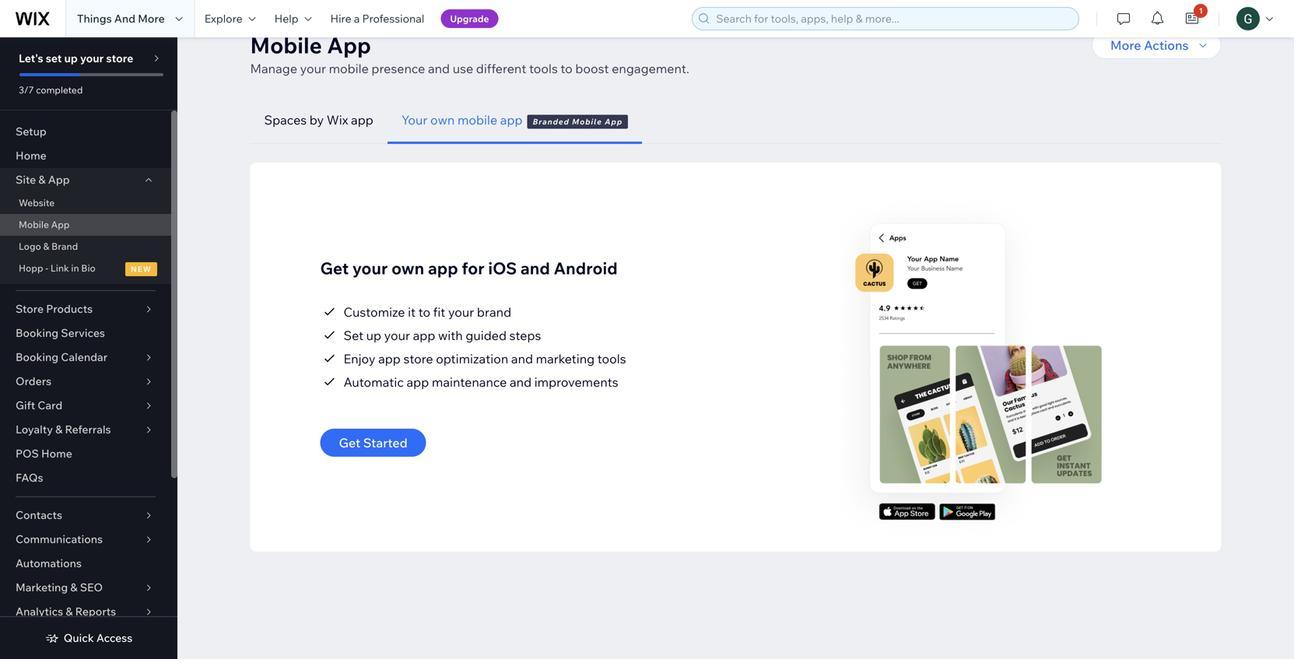 Task type: vqa. For each thing, say whether or not it's contained in the screenshot.
View
no



Task type: locate. For each thing, give the bounding box(es) containing it.
booking for booking calendar
[[16, 350, 59, 364]]

hire
[[330, 12, 352, 25]]

mobile right branded
[[572, 117, 602, 126]]

up inside sidebar element
[[64, 51, 78, 65]]

more right and
[[138, 12, 165, 25]]

gift card
[[16, 399, 62, 412]]

store down things and more
[[106, 51, 133, 65]]

to right it
[[419, 304, 431, 320]]

own up it
[[392, 258, 424, 279]]

mobile for mobile app manage your mobile presence and use different tools to boost engagement.
[[250, 32, 322, 59]]

android
[[554, 258, 618, 279]]

booking for booking services
[[16, 326, 59, 340]]

0 horizontal spatial more
[[138, 12, 165, 25]]

app down a
[[327, 32, 371, 59]]

1 booking from the top
[[16, 326, 59, 340]]

a
[[354, 12, 360, 25]]

get left started on the bottom left of page
[[339, 435, 361, 451]]

1 horizontal spatial tools
[[598, 351, 626, 367]]

2 horizontal spatial mobile
[[572, 117, 602, 126]]

0 horizontal spatial up
[[64, 51, 78, 65]]

setup link
[[0, 120, 171, 144]]

tools right different
[[529, 61, 558, 76]]

for
[[462, 258, 485, 279]]

1 horizontal spatial store
[[404, 351, 433, 367]]

0 vertical spatial more
[[138, 12, 165, 25]]

& for loyalty
[[55, 423, 63, 436]]

up right set on the left of page
[[366, 328, 381, 343]]

to
[[561, 61, 573, 76], [419, 304, 431, 320]]

let's
[[19, 51, 43, 65]]

store down it
[[404, 351, 433, 367]]

get for get started
[[339, 435, 361, 451]]

app right wix
[[351, 112, 373, 128]]

ios
[[488, 258, 517, 279]]

home inside pos home link
[[41, 447, 72, 460]]

more inside popup button
[[1111, 37, 1142, 53]]

1 vertical spatial home
[[41, 447, 72, 460]]

1 vertical spatial mobile
[[572, 117, 602, 126]]

mobile up manage
[[250, 32, 322, 59]]

1 horizontal spatial more
[[1111, 37, 1142, 53]]

app down boost on the top of page
[[605, 117, 623, 126]]

& left seo
[[70, 581, 77, 594]]

your right the 'set'
[[80, 51, 104, 65]]

spaces by wix app button
[[250, 97, 388, 144]]

use
[[453, 61, 473, 76]]

& for analytics
[[66, 605, 73, 618]]

0 vertical spatial mobile
[[250, 32, 322, 59]]

& for site
[[38, 173, 46, 186]]

1 vertical spatial to
[[419, 304, 431, 320]]

improvements
[[535, 374, 619, 390]]

hopp
[[19, 262, 43, 274]]

communications
[[16, 532, 103, 546]]

-
[[45, 262, 48, 274]]

pos home
[[16, 447, 72, 460]]

& right site
[[38, 173, 46, 186]]

mobile inside mobile app manage your mobile presence and use different tools to boost engagement.
[[329, 61, 369, 76]]

mobile down website in the top of the page
[[19, 219, 49, 230]]

engagement.
[[612, 61, 690, 76]]

1 horizontal spatial own
[[430, 112, 455, 128]]

and
[[428, 61, 450, 76], [521, 258, 550, 279], [511, 351, 533, 367], [510, 374, 532, 390]]

completed
[[36, 84, 83, 96]]

app
[[351, 112, 373, 128], [500, 112, 523, 128], [428, 258, 458, 279], [413, 328, 435, 343], [378, 351, 401, 367], [407, 374, 429, 390]]

it
[[408, 304, 416, 320]]

sidebar element
[[0, 37, 177, 659]]

up right the 'set'
[[64, 51, 78, 65]]

app inside dropdown button
[[48, 173, 70, 186]]

2 booking from the top
[[16, 350, 59, 364]]

marketing & seo button
[[0, 576, 171, 600]]

home link
[[0, 144, 171, 168]]

faqs link
[[0, 466, 171, 490]]

branded mobile app
[[533, 117, 623, 126]]

your right manage
[[300, 61, 326, 76]]

upgrade
[[450, 13, 489, 25]]

1 horizontal spatial up
[[366, 328, 381, 343]]

0 horizontal spatial mobile
[[19, 219, 49, 230]]

app inside mobile app manage your mobile presence and use different tools to boost engagement.
[[327, 32, 371, 59]]

3/7
[[19, 84, 34, 96]]

get for get your own app for ios and android
[[320, 258, 349, 279]]

0 vertical spatial get
[[320, 258, 349, 279]]

automations link
[[0, 552, 171, 576]]

home down setup
[[16, 149, 47, 162]]

own
[[430, 112, 455, 128], [392, 258, 424, 279]]

up
[[64, 51, 78, 65], [366, 328, 381, 343]]

hopp - link in bio
[[19, 262, 96, 274]]

0 horizontal spatial to
[[419, 304, 431, 320]]

site & app button
[[0, 168, 171, 192]]

get inside button
[[339, 435, 361, 451]]

0 horizontal spatial own
[[392, 258, 424, 279]]

& down marketing & seo
[[66, 605, 73, 618]]

0 vertical spatial tools
[[529, 61, 558, 76]]

0 vertical spatial store
[[106, 51, 133, 65]]

professional
[[362, 12, 424, 25]]

0 horizontal spatial tools
[[529, 61, 558, 76]]

mobile app link
[[0, 214, 171, 236]]

mobile inside tab list
[[458, 112, 498, 128]]

hire a professional
[[330, 12, 424, 25]]

marketing & seo
[[16, 581, 103, 594]]

1 vertical spatial booking
[[16, 350, 59, 364]]

0 horizontal spatial mobile
[[329, 61, 369, 76]]

more
[[138, 12, 165, 25], [1111, 37, 1142, 53]]

tab list
[[250, 97, 1222, 144]]

mobile down the use
[[458, 112, 498, 128]]

tools
[[529, 61, 558, 76], [598, 351, 626, 367]]

optimization
[[436, 351, 509, 367]]

1 vertical spatial up
[[366, 328, 381, 343]]

logo & brand
[[19, 241, 78, 252]]

started
[[363, 435, 408, 451]]

1 vertical spatial tools
[[598, 351, 626, 367]]

your down it
[[384, 328, 410, 343]]

0 vertical spatial home
[[16, 149, 47, 162]]

0 vertical spatial up
[[64, 51, 78, 65]]

your
[[80, 51, 104, 65], [300, 61, 326, 76], [353, 258, 388, 279], [448, 304, 474, 320], [384, 328, 410, 343]]

booking up orders on the left bottom
[[16, 350, 59, 364]]

store products button
[[0, 297, 171, 321]]

1 horizontal spatial mobile
[[458, 112, 498, 128]]

access
[[96, 631, 132, 645]]

tools up improvements at the left
[[598, 351, 626, 367]]

get up customize
[[320, 258, 349, 279]]

to left boost on the top of page
[[561, 61, 573, 76]]

home down loyalty & referrals
[[41, 447, 72, 460]]

help
[[274, 12, 299, 25]]

explore
[[204, 12, 243, 25]]

to inside customize it to fit your brand set up your app with guided steps enjoy app store optimization and marketing tools automatic app maintenance and improvements
[[419, 304, 431, 320]]

& right logo
[[43, 241, 49, 252]]

get
[[320, 258, 349, 279], [339, 435, 361, 451]]

booking down the store
[[16, 326, 59, 340]]

app up brand
[[51, 219, 70, 230]]

own right "your"
[[430, 112, 455, 128]]

1 vertical spatial mobile
[[458, 112, 498, 128]]

booking inside "dropdown button"
[[16, 350, 59, 364]]

1 vertical spatial more
[[1111, 37, 1142, 53]]

pos home link
[[0, 442, 171, 466]]

more left actions
[[1111, 37, 1142, 53]]

home
[[16, 149, 47, 162], [41, 447, 72, 460]]

1 horizontal spatial to
[[561, 61, 573, 76]]

let's set up your store
[[19, 51, 133, 65]]

app up website in the top of the page
[[48, 173, 70, 186]]

and
[[114, 12, 135, 25]]

your own mobile app
[[402, 112, 523, 128]]

mobile left the presence
[[329, 61, 369, 76]]

more actions
[[1111, 37, 1189, 53]]

your inside sidebar element
[[80, 51, 104, 65]]

1 horizontal spatial mobile
[[250, 32, 322, 59]]

orders
[[16, 374, 52, 388]]

brand
[[51, 241, 78, 252]]

site
[[16, 173, 36, 186]]

seo
[[80, 581, 103, 594]]

0 horizontal spatial store
[[106, 51, 133, 65]]

mobile
[[329, 61, 369, 76], [458, 112, 498, 128]]

& right loyalty
[[55, 423, 63, 436]]

different
[[476, 61, 527, 76]]

booking calendar button
[[0, 346, 171, 370]]

and inside mobile app manage your mobile presence and use different tools to boost engagement.
[[428, 61, 450, 76]]

& for logo
[[43, 241, 49, 252]]

mobile inside the mobile app link
[[19, 219, 49, 230]]

0 vertical spatial to
[[561, 61, 573, 76]]

1 vertical spatial store
[[404, 351, 433, 367]]

quick access button
[[45, 631, 132, 645]]

manage
[[250, 61, 297, 76]]

&
[[38, 173, 46, 186], [43, 241, 49, 252], [55, 423, 63, 436], [70, 581, 77, 594], [66, 605, 73, 618]]

0 vertical spatial mobile
[[329, 61, 369, 76]]

& for marketing
[[70, 581, 77, 594]]

1 button
[[1176, 0, 1210, 37]]

2 vertical spatial mobile
[[19, 219, 49, 230]]

mobile inside tab list
[[572, 117, 602, 126]]

0 vertical spatial booking
[[16, 326, 59, 340]]

1 vertical spatial get
[[339, 435, 361, 451]]

loyalty & referrals button
[[0, 418, 171, 442]]

guided
[[466, 328, 507, 343]]

mobile inside mobile app manage your mobile presence and use different tools to boost engagement.
[[250, 32, 322, 59]]



Task type: describe. For each thing, give the bounding box(es) containing it.
store inside sidebar element
[[106, 51, 133, 65]]

gift
[[16, 399, 35, 412]]

store products
[[16, 302, 93, 316]]

wix
[[327, 112, 348, 128]]

website link
[[0, 192, 171, 214]]

quick access
[[64, 631, 132, 645]]

booking services
[[16, 326, 105, 340]]

referrals
[[65, 423, 111, 436]]

calendar
[[61, 350, 108, 364]]

store
[[16, 302, 44, 316]]

more actions button
[[1092, 31, 1222, 59]]

faqs
[[16, 471, 43, 485]]

3/7 completed
[[19, 84, 83, 96]]

contacts
[[16, 508, 62, 522]]

your up customize
[[353, 258, 388, 279]]

communications button
[[0, 528, 171, 552]]

mobile for mobile app
[[19, 219, 49, 230]]

presence
[[372, 61, 425, 76]]

analytics & reports
[[16, 605, 116, 618]]

setup
[[16, 125, 47, 138]]

tools inside customize it to fit your brand set up your app with guided steps enjoy app store optimization and marketing tools automatic app maintenance and improvements
[[598, 351, 626, 367]]

customize it to fit your brand set up your app with guided steps enjoy app store optimization and marketing tools automatic app maintenance and improvements
[[344, 304, 626, 390]]

analytics & reports button
[[0, 600, 171, 624]]

contacts button
[[0, 504, 171, 528]]

app left with on the left of the page
[[413, 328, 435, 343]]

quick
[[64, 631, 94, 645]]

app left branded
[[500, 112, 523, 128]]

in
[[71, 262, 79, 274]]

app inside tab list
[[605, 117, 623, 126]]

website
[[19, 197, 55, 209]]

app up automatic
[[378, 351, 401, 367]]

things
[[77, 12, 112, 25]]

loyalty
[[16, 423, 53, 436]]

boost
[[576, 61, 609, 76]]

Search for tools, apps, help & more... field
[[712, 8, 1074, 30]]

things and more
[[77, 12, 165, 25]]

maintenance
[[432, 374, 507, 390]]

help button
[[265, 0, 321, 37]]

card
[[38, 399, 62, 412]]

spaces by wix app
[[264, 112, 373, 128]]

pos
[[16, 447, 39, 460]]

services
[[61, 326, 105, 340]]

analytics
[[16, 605, 63, 618]]

products
[[46, 302, 93, 316]]

get started button
[[320, 429, 426, 457]]

get your own app for ios and android
[[320, 258, 618, 279]]

1
[[1199, 6, 1203, 16]]

booking services link
[[0, 321, 171, 346]]

store inside customize it to fit your brand set up your app with guided steps enjoy app store optimization and marketing tools automatic app maintenance and improvements
[[404, 351, 433, 367]]

fit
[[433, 304, 446, 320]]

set
[[46, 51, 62, 65]]

link
[[50, 262, 69, 274]]

steps
[[510, 328, 541, 343]]

0 vertical spatial own
[[430, 112, 455, 128]]

bio
[[81, 262, 96, 274]]

spaces
[[264, 112, 307, 128]]

app inside 'button'
[[351, 112, 373, 128]]

app left for on the left top
[[428, 258, 458, 279]]

marketing
[[536, 351, 595, 367]]

branded
[[533, 117, 570, 126]]

your
[[402, 112, 428, 128]]

up inside customize it to fit your brand set up your app with guided steps enjoy app store optimization and marketing tools automatic app maintenance and improvements
[[366, 328, 381, 343]]

to inside mobile app manage your mobile presence and use different tools to boost engagement.
[[561, 61, 573, 76]]

mobile app
[[19, 219, 70, 230]]

tab list containing spaces by wix app
[[250, 97, 1222, 144]]

by
[[310, 112, 324, 128]]

set
[[344, 328, 364, 343]]

your right fit
[[448, 304, 474, 320]]

with
[[438, 328, 463, 343]]

booking calendar
[[16, 350, 108, 364]]

app right automatic
[[407, 374, 429, 390]]

tools inside mobile app manage your mobile presence and use different tools to boost engagement.
[[529, 61, 558, 76]]

gift card button
[[0, 394, 171, 418]]

logo
[[19, 241, 41, 252]]

logo & brand link
[[0, 236, 171, 258]]

1 vertical spatial own
[[392, 258, 424, 279]]

reports
[[75, 605, 116, 618]]

actions
[[1144, 37, 1189, 53]]

automatic
[[344, 374, 404, 390]]

customize
[[344, 304, 405, 320]]

mobile app manage your mobile presence and use different tools to boost engagement.
[[250, 32, 690, 76]]

orders button
[[0, 370, 171, 394]]

your inside mobile app manage your mobile presence and use different tools to boost engagement.
[[300, 61, 326, 76]]

marketing
[[16, 581, 68, 594]]

home inside home link
[[16, 149, 47, 162]]

brand
[[477, 304, 511, 320]]

new
[[131, 264, 152, 274]]

automations
[[16, 557, 82, 570]]



